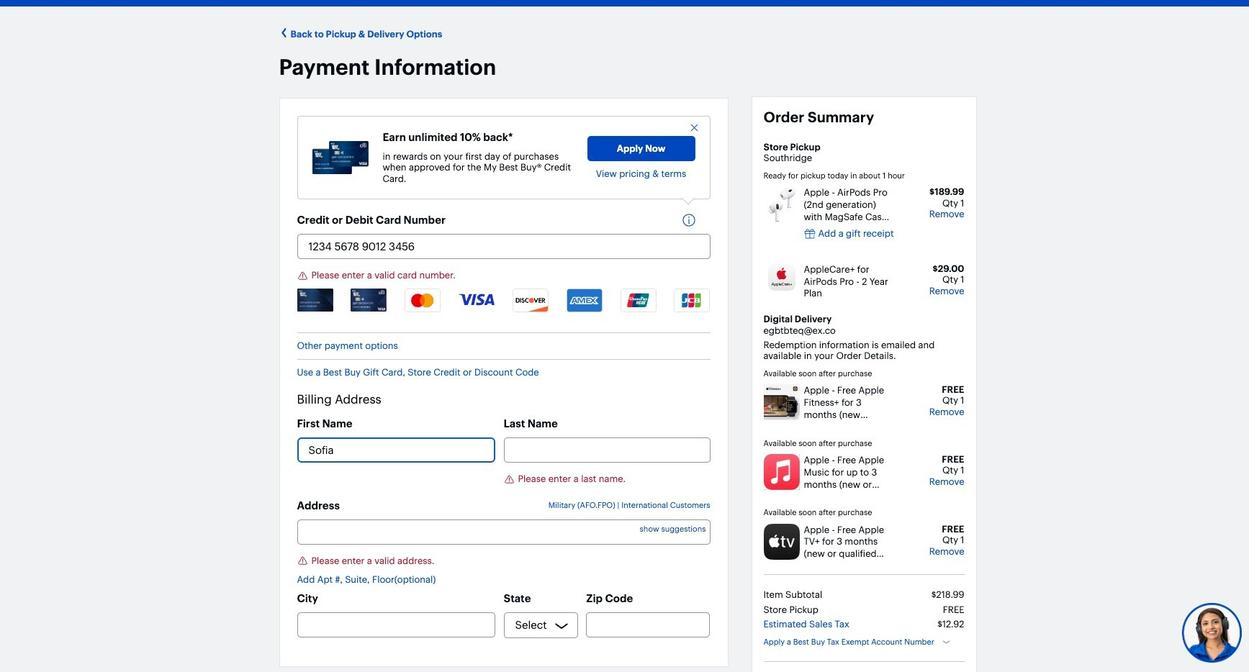 Task type: locate. For each thing, give the bounding box(es) containing it.
union pay image
[[621, 289, 657, 313]]

list
[[297, 289, 711, 326]]

best buy help human beacon image
[[1182, 603, 1243, 664]]

1 vertical spatial error image
[[297, 556, 308, 567]]

discover image
[[513, 289, 549, 313]]

0 vertical spatial error image
[[504, 475, 515, 485]]

0 horizontal spatial my best buy card image
[[297, 289, 333, 312]]

error image
[[297, 271, 308, 281]]

1 horizontal spatial error image
[[504, 475, 515, 485]]

None text field
[[297, 234, 711, 260]]

None text field
[[297, 438, 496, 464], [504, 438, 711, 464], [297, 613, 496, 638], [587, 613, 711, 638], [297, 438, 496, 464], [504, 438, 711, 464], [297, 613, 496, 638], [587, 613, 711, 638]]

amex image
[[567, 289, 603, 313]]

error image
[[504, 475, 515, 485], [297, 556, 308, 567]]

jcb image
[[675, 289, 711, 313]]

information image
[[682, 213, 703, 228]]

1 my best buy card image from the left
[[297, 289, 333, 312]]

0 horizontal spatial error image
[[297, 556, 308, 567]]

my best buy card image
[[297, 289, 333, 312], [351, 289, 387, 312]]

close image
[[689, 122, 700, 133]]

1 horizontal spatial my best buy card image
[[351, 289, 387, 312]]

my best buy credit card image
[[312, 141, 368, 174]]

my best buy card image left mastercard image
[[351, 289, 387, 312]]

visa image
[[459, 289, 495, 307]]

mastercard image
[[405, 289, 441, 313]]

my best buy card image down error icon
[[297, 289, 333, 312]]

None field
[[297, 520, 711, 545]]



Task type: describe. For each thing, give the bounding box(es) containing it.
2 my best buy card image from the left
[[351, 289, 387, 312]]



